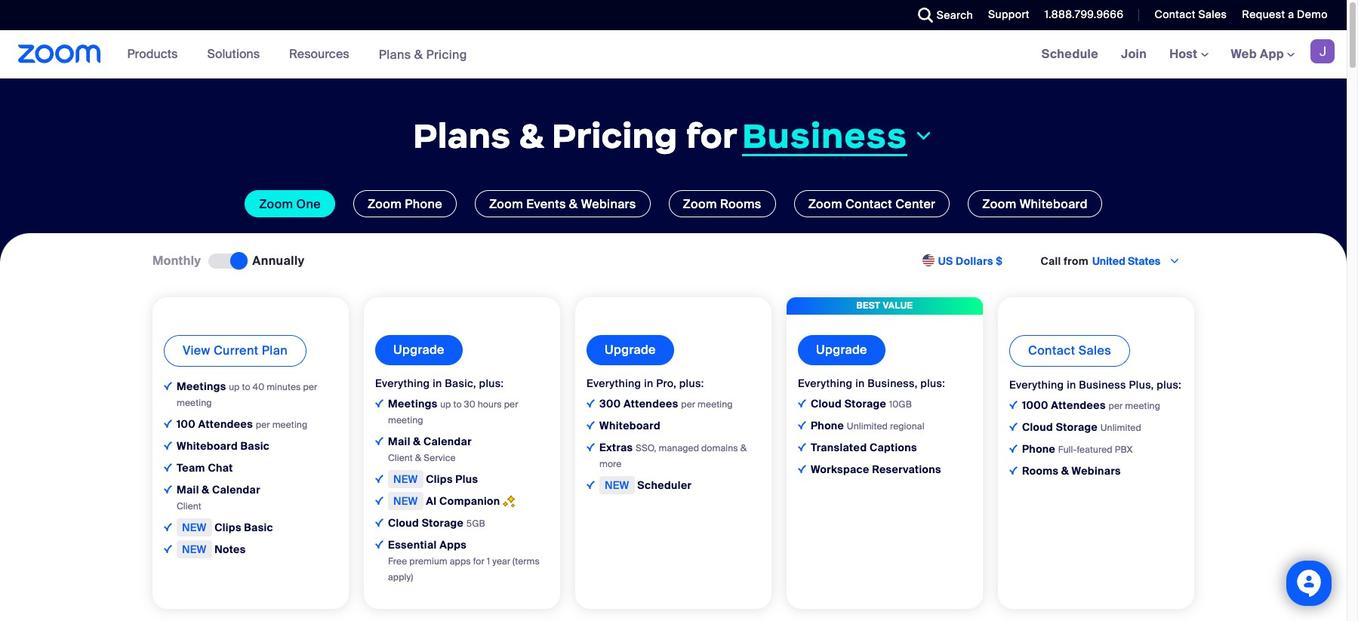 Task type: vqa. For each thing, say whether or not it's contained in the screenshot.
bottom Contact
yes



Task type: describe. For each thing, give the bounding box(es) containing it.
3 upgrade link from the left
[[798, 335, 886, 365]]

apps
[[440, 538, 467, 552]]

up to 30 hours per meeting
[[388, 398, 518, 426]]

(terms
[[513, 555, 540, 568]]

essential apps free premium apps for 1 year (terms apply)
[[388, 538, 540, 583]]

& inside "tabs of zoom services" tab list
[[569, 196, 578, 212]]

app
[[1260, 46, 1284, 62]]

whiteboard for whiteboard basic
[[177, 439, 238, 453]]

3 upgrade from the left
[[816, 342, 868, 358]]

clips for plus
[[426, 472, 453, 486]]

solutions
[[207, 46, 260, 62]]

ok image left 1000
[[1010, 401, 1018, 409]]

new ai companion
[[393, 494, 503, 508]]

extras
[[600, 441, 636, 454]]

search
[[937, 8, 973, 22]]

web app button
[[1231, 46, 1295, 62]]

dollars
[[956, 255, 994, 268]]

regional
[[890, 420, 925, 432]]

30
[[464, 398, 476, 411]]

per for 1000 attendees
[[1109, 400, 1123, 412]]

best value
[[857, 300, 913, 312]]

domains
[[701, 442, 738, 454]]

meeting for 300 attendees
[[698, 398, 733, 411]]

up to 40 minutes per meeting
[[177, 381, 317, 409]]

per inside up to 40 minutes per meeting
[[303, 381, 317, 393]]

plan
[[262, 343, 288, 359]]

resources button
[[289, 30, 356, 79]]

demo
[[1297, 8, 1328, 21]]

ok image left 100
[[164, 420, 172, 428]]

cloud storage 5gb
[[388, 516, 485, 530]]

1 vertical spatial webinars
[[1072, 464, 1121, 478]]

per for 300 attendees
[[681, 398, 696, 411]]

zoom for zoom phone
[[368, 196, 402, 212]]

apply)
[[388, 571, 413, 583]]

solutions button
[[207, 30, 267, 79]]

attendees for contact sales
[[1051, 398, 1106, 412]]

everything for everything in business plus, plus:
[[1010, 378, 1064, 392]]

plans & pricing
[[379, 46, 467, 62]]

attendees for upgrade
[[624, 397, 679, 411]]

phone unlimited regional
[[811, 419, 925, 432]]

plus: right plus,
[[1157, 378, 1182, 392]]

pbx
[[1115, 444, 1133, 456]]

cloud for cloud storage unlimited
[[1022, 420, 1053, 434]]

new for new notes
[[182, 543, 207, 556]]

new scheduler
[[605, 478, 692, 492]]

webinars inside "tabs of zoom services" tab list
[[581, 196, 636, 212]]

cloud storage 10gb
[[811, 397, 912, 411]]

& inside sso, managed domains & more
[[741, 442, 747, 454]]

client for mail & calendar client
[[177, 501, 202, 513]]

reservations
[[872, 463, 942, 476]]

captions
[[870, 441, 917, 454]]

meetings for &
[[388, 397, 440, 411]]

everything for everything in basic, plus:
[[375, 377, 430, 390]]

1 horizontal spatial for
[[686, 114, 738, 158]]

zoom events & webinars
[[489, 196, 636, 212]]

0 vertical spatial contact
[[1155, 8, 1196, 21]]

hours
[[478, 398, 502, 411]]

cloud for cloud storage 10gb
[[811, 397, 842, 411]]

clips for basic
[[215, 521, 241, 534]]

meetings navigation
[[1030, 30, 1347, 79]]

main content containing business
[[0, 30, 1347, 621]]

view
[[183, 343, 210, 359]]

ok image left new clips plus
[[375, 475, 384, 483]]

ok image left cloud storage 5gb
[[375, 518, 384, 527]]

ok image left new scheduler
[[587, 481, 595, 489]]

mail & calendar client
[[177, 483, 260, 513]]

tabs of zoom services tab list
[[23, 190, 1324, 217]]

plus: for everything in basic, plus:
[[479, 377, 504, 390]]

request a demo
[[1242, 8, 1328, 21]]

2 vertical spatial contact
[[1028, 343, 1076, 359]]

1 horizontal spatial rooms
[[1022, 464, 1059, 478]]

plans for plans & pricing for
[[413, 114, 511, 158]]

team
[[177, 461, 205, 475]]

product information navigation
[[116, 30, 479, 79]]

client for mail & calendar client & service
[[388, 452, 413, 464]]

1 vertical spatial contact sales
[[1028, 343, 1112, 359]]

zoom one
[[259, 196, 321, 212]]

for inside essential apps free premium apps for 1 year (terms apply)
[[473, 555, 485, 568]]

search button
[[907, 0, 977, 30]]

whiteboard for whiteboard
[[600, 419, 661, 432]]

storage for cloud storage unlimited
[[1056, 420, 1098, 434]]

0 vertical spatial basic
[[241, 439, 270, 453]]

100
[[177, 417, 196, 431]]

ok image left translated
[[798, 443, 806, 451]]

plans for plans & pricing
[[379, 46, 411, 62]]

1000
[[1022, 398, 1049, 412]]

scheduler
[[637, 478, 692, 492]]

upgrade for pro,
[[605, 342, 656, 358]]

new notes
[[182, 543, 246, 556]]

ok image down the everything in basic, plus:
[[375, 399, 384, 407]]

workspace reservations
[[811, 463, 942, 476]]

view current plan
[[183, 343, 288, 359]]

essential
[[388, 538, 437, 552]]

zoom for zoom contact center
[[808, 196, 843, 212]]

plans & pricing for
[[413, 114, 738, 158]]

from
[[1064, 255, 1089, 268]]

minutes
[[267, 381, 301, 393]]

full-
[[1059, 444, 1077, 456]]

plus: for everything in pro, plus:
[[679, 377, 704, 390]]

10gb
[[889, 398, 912, 411]]

sso,
[[636, 442, 657, 454]]

everything in business plus, plus:
[[1010, 378, 1182, 392]]

team chat
[[177, 461, 233, 475]]

1.888.799.9666
[[1045, 8, 1124, 21]]

calendar for mail & calendar client
[[212, 483, 260, 497]]

new for new clips basic
[[182, 521, 207, 534]]

in for basic,
[[433, 377, 442, 390]]

service
[[424, 452, 456, 464]]

5gb
[[466, 518, 485, 530]]

meeting for 100 attendees
[[272, 419, 307, 431]]

mail for mail & calendar client & service
[[388, 435, 411, 448]]

to for 100 attendees
[[242, 381, 250, 393]]

translated
[[811, 441, 867, 454]]

to for mail & calendar
[[453, 398, 462, 411]]

schedule link
[[1030, 30, 1110, 79]]

new clips plus
[[393, 472, 478, 486]]

center
[[896, 196, 936, 212]]

$
[[996, 255, 1003, 268]]

phone inside "tabs of zoom services" tab list
[[405, 196, 442, 212]]

contact sales link inside main content
[[1010, 335, 1130, 367]]

0 vertical spatial sales
[[1199, 8, 1227, 21]]

us dollars $
[[938, 255, 1003, 268]]

events
[[527, 196, 566, 212]]

rooms inside "tabs of zoom services" tab list
[[720, 196, 762, 212]]

new for new ai companion
[[393, 494, 418, 508]]

0 horizontal spatial attendees
[[198, 417, 253, 431]]

contact inside "tabs of zoom services" tab list
[[846, 196, 893, 212]]

in for pro,
[[644, 377, 654, 390]]

zoom phone
[[368, 196, 442, 212]]

phone full-featured pbx
[[1022, 442, 1133, 456]]

everything in pro, plus:
[[587, 377, 704, 390]]

sso, managed domains & more
[[600, 442, 747, 470]]



Task type: locate. For each thing, give the bounding box(es) containing it.
plans
[[379, 46, 411, 62], [413, 114, 511, 158]]

host button
[[1170, 46, 1209, 62]]

4 zoom from the left
[[683, 196, 717, 212]]

cloud
[[811, 397, 842, 411], [1022, 420, 1053, 434], [388, 516, 419, 530]]

upgrade link for basic,
[[375, 335, 463, 365]]

meeting inside the up to 30 hours per meeting
[[388, 414, 423, 426]]

0 horizontal spatial client
[[177, 501, 202, 513]]

0 horizontal spatial upgrade
[[393, 342, 445, 358]]

calendar inside mail & calendar client
[[212, 483, 260, 497]]

ok image left the extras
[[587, 443, 595, 451]]

1 horizontal spatial unlimited
[[1101, 422, 1142, 434]]

calendar
[[424, 435, 472, 448], [212, 483, 260, 497]]

clips up notes
[[215, 521, 241, 534]]

1 vertical spatial sales
[[1079, 343, 1112, 359]]

2 horizontal spatial whiteboard
[[1020, 196, 1088, 212]]

1 horizontal spatial meetings
[[388, 397, 440, 411]]

0 horizontal spatial contact
[[846, 196, 893, 212]]

0 vertical spatial mail
[[388, 435, 411, 448]]

per inside the 300 attendees per meeting
[[681, 398, 696, 411]]

more
[[600, 458, 622, 470]]

ok image
[[164, 382, 172, 390], [587, 421, 595, 429], [798, 421, 806, 429], [1010, 423, 1018, 431], [375, 437, 384, 445], [164, 442, 172, 450], [1010, 444, 1018, 453], [798, 465, 806, 473], [164, 485, 172, 494], [164, 545, 172, 553]]

up inside up to 40 minutes per meeting
[[229, 381, 240, 393]]

2 horizontal spatial contact
[[1155, 8, 1196, 21]]

client down team
[[177, 501, 202, 513]]

0 vertical spatial phone
[[405, 196, 442, 212]]

value
[[883, 300, 913, 312]]

contact up everything in business plus, plus:
[[1028, 343, 1076, 359]]

1 vertical spatial phone
[[811, 419, 844, 432]]

per right 'minutes'
[[303, 381, 317, 393]]

40
[[253, 381, 264, 393]]

1 vertical spatial whiteboard
[[600, 419, 661, 432]]

1000 attendees per meeting
[[1022, 398, 1161, 412]]

1 horizontal spatial sales
[[1199, 8, 1227, 21]]

mail for mail & calendar client
[[177, 483, 199, 497]]

mail inside mail & calendar client & service
[[388, 435, 411, 448]]

new up new notes
[[182, 521, 207, 534]]

one
[[296, 196, 321, 212]]

2 vertical spatial whiteboard
[[177, 439, 238, 453]]

0 horizontal spatial mail
[[177, 483, 199, 497]]

contact sales up host dropdown button
[[1155, 8, 1227, 21]]

contact left center
[[846, 196, 893, 212]]

300 attendees per meeting
[[600, 397, 733, 411]]

per down everything in business plus, plus:
[[1109, 400, 1123, 412]]

business
[[742, 114, 908, 157], [1079, 378, 1127, 392]]

everything up cloud storage 10gb
[[798, 377, 853, 390]]

to inside the up to 30 hours per meeting
[[453, 398, 462, 411]]

meeting inside the 300 attendees per meeting
[[698, 398, 733, 411]]

new down more
[[605, 478, 629, 492]]

1 zoom from the left
[[259, 196, 293, 212]]

pricing for plans & pricing for
[[552, 114, 678, 158]]

2 horizontal spatial cloud
[[1022, 420, 1053, 434]]

in up cloud storage 10gb
[[856, 377, 865, 390]]

new left notes
[[182, 543, 207, 556]]

ok image left ai
[[375, 497, 384, 505]]

pricing for plans & pricing
[[426, 46, 467, 62]]

1 upgrade from the left
[[393, 342, 445, 358]]

everything
[[375, 377, 430, 390], [587, 377, 641, 390], [798, 377, 853, 390], [1010, 378, 1064, 392]]

attendees up whiteboard basic
[[198, 417, 253, 431]]

meeting down 'minutes'
[[272, 419, 307, 431]]

0 horizontal spatial webinars
[[581, 196, 636, 212]]

to
[[242, 381, 250, 393], [453, 398, 462, 411]]

zoom for zoom whiteboard
[[983, 196, 1017, 212]]

1 vertical spatial contact
[[846, 196, 893, 212]]

year
[[493, 555, 511, 568]]

0 horizontal spatial phone
[[405, 196, 442, 212]]

per up managed on the bottom
[[681, 398, 696, 411]]

1 horizontal spatial up
[[440, 398, 451, 411]]

new for new scheduler
[[605, 478, 629, 492]]

zoom for zoom one
[[259, 196, 293, 212]]

whiteboard up the call
[[1020, 196, 1088, 212]]

meeting down plus,
[[1125, 400, 1161, 412]]

1 horizontal spatial client
[[388, 452, 413, 464]]

products
[[127, 46, 178, 62]]

mail up new clips plus
[[388, 435, 411, 448]]

1 horizontal spatial contact
[[1028, 343, 1076, 359]]

plus: up hours
[[479, 377, 504, 390]]

whiteboard up the extras
[[600, 419, 661, 432]]

phone
[[405, 196, 442, 212], [811, 419, 844, 432], [1022, 442, 1056, 456]]

for
[[686, 114, 738, 158], [473, 555, 485, 568]]

ok image left team
[[164, 464, 172, 472]]

meetings down view
[[177, 380, 229, 393]]

0 vertical spatial pricing
[[426, 46, 467, 62]]

storage down new ai companion
[[422, 516, 464, 530]]

rooms & webinars
[[1022, 464, 1121, 478]]

webinars right events
[[581, 196, 636, 212]]

upgrade up everything in business, plus:
[[816, 342, 868, 358]]

0 horizontal spatial storage
[[422, 516, 464, 530]]

upgrade link up everything in pro, plus:
[[587, 335, 674, 365]]

everything in business, plus:
[[798, 377, 945, 390]]

apps
[[450, 555, 471, 568]]

1 vertical spatial mail
[[177, 483, 199, 497]]

100 attendees per meeting
[[177, 417, 307, 431]]

calendar for mail & calendar client & service
[[424, 435, 472, 448]]

1 horizontal spatial upgrade
[[605, 342, 656, 358]]

1 horizontal spatial clips
[[426, 472, 453, 486]]

up down the everything in basic, plus:
[[440, 398, 451, 411]]

in for business
[[1067, 378, 1076, 392]]

1 vertical spatial cloud
[[1022, 420, 1053, 434]]

up left 40
[[229, 381, 240, 393]]

clips
[[426, 472, 453, 486], [215, 521, 241, 534]]

upgrade up the everything in basic, plus:
[[393, 342, 445, 358]]

1 horizontal spatial upgrade link
[[587, 335, 674, 365]]

meetings
[[177, 380, 229, 393], [388, 397, 440, 411]]

current
[[214, 343, 259, 359]]

whiteboard up team chat
[[177, 439, 238, 453]]

attendees up cloud storage unlimited
[[1051, 398, 1106, 412]]

sales up host dropdown button
[[1199, 8, 1227, 21]]

per down up to 40 minutes per meeting
[[256, 419, 270, 431]]

3 zoom from the left
[[489, 196, 523, 212]]

show options image
[[1169, 256, 1181, 268]]

0 vertical spatial rooms
[[720, 196, 762, 212]]

1 vertical spatial to
[[453, 398, 462, 411]]

unlimited inside cloud storage unlimited
[[1101, 422, 1142, 434]]

attendees
[[624, 397, 679, 411], [1051, 398, 1106, 412], [198, 417, 253, 431]]

0 vertical spatial webinars
[[581, 196, 636, 212]]

in up 1000 attendees per meeting at the bottom right of the page
[[1067, 378, 1076, 392]]

basic,
[[445, 377, 476, 390]]

mail
[[388, 435, 411, 448], [177, 483, 199, 497]]

& inside product information navigation
[[414, 46, 423, 62]]

cloud down 1000
[[1022, 420, 1053, 434]]

0 vertical spatial to
[[242, 381, 250, 393]]

new left ai
[[393, 494, 418, 508]]

up for attendees
[[229, 381, 240, 393]]

meeting for 1000 attendees
[[1125, 400, 1161, 412]]

per inside 100 attendees per meeting
[[256, 419, 270, 431]]

basic
[[241, 439, 270, 453], [244, 521, 273, 534]]

0 vertical spatial plans
[[379, 46, 411, 62]]

web
[[1231, 46, 1257, 62]]

contact up host at the right of page
[[1155, 8, 1196, 21]]

storage for cloud storage 5gb
[[422, 516, 464, 530]]

0 vertical spatial contact sales
[[1155, 8, 1227, 21]]

0 vertical spatial clips
[[426, 472, 453, 486]]

view current plan link
[[164, 335, 307, 367]]

featured
[[1077, 444, 1113, 456]]

notes
[[215, 543, 246, 556]]

business button
[[742, 114, 934, 157]]

mail inside mail & calendar client
[[177, 483, 199, 497]]

0 horizontal spatial unlimited
[[847, 420, 888, 432]]

ok image left the essential
[[375, 540, 384, 549]]

meeting inside 100 attendees per meeting
[[272, 419, 307, 431]]

2 zoom from the left
[[368, 196, 402, 212]]

1 horizontal spatial plans
[[413, 114, 511, 158]]

0 horizontal spatial business
[[742, 114, 908, 157]]

1 vertical spatial rooms
[[1022, 464, 1059, 478]]

0 horizontal spatial to
[[242, 381, 250, 393]]

1 vertical spatial business
[[1079, 378, 1127, 392]]

for up "zoom rooms"
[[686, 114, 738, 158]]

1 vertical spatial for
[[473, 555, 485, 568]]

zoom for zoom rooms
[[683, 196, 717, 212]]

1 vertical spatial pricing
[[552, 114, 678, 158]]

mail & calendar client & service
[[388, 435, 472, 464]]

everything up 1000
[[1010, 378, 1064, 392]]

schedule
[[1042, 46, 1099, 62]]

1 horizontal spatial storage
[[845, 397, 887, 411]]

plans & pricing link
[[379, 46, 467, 62], [379, 46, 467, 62]]

up for &
[[440, 398, 451, 411]]

us dollars $ button
[[938, 254, 1003, 269]]

cloud for cloud storage 5gb
[[388, 516, 419, 530]]

plus
[[456, 472, 478, 486]]

contact
[[1155, 8, 1196, 21], [846, 196, 893, 212], [1028, 343, 1076, 359]]

business,
[[868, 377, 918, 390]]

1 horizontal spatial cloud
[[811, 397, 842, 411]]

1 horizontal spatial mail
[[388, 435, 411, 448]]

client left service
[[388, 452, 413, 464]]

best
[[857, 300, 881, 312]]

up inside the up to 30 hours per meeting
[[440, 398, 451, 411]]

down image
[[914, 127, 934, 145]]

basic down 100 attendees per meeting
[[241, 439, 270, 453]]

per
[[303, 381, 317, 393], [504, 398, 518, 411], [681, 398, 696, 411], [1109, 400, 1123, 412], [256, 419, 270, 431]]

0 horizontal spatial upgrade link
[[375, 335, 463, 365]]

webinars
[[581, 196, 636, 212], [1072, 464, 1121, 478]]

1 horizontal spatial pricing
[[552, 114, 678, 158]]

per inside 1000 attendees per meeting
[[1109, 400, 1123, 412]]

plus: right business,
[[921, 377, 945, 390]]

0 horizontal spatial for
[[473, 555, 485, 568]]

0 vertical spatial for
[[686, 114, 738, 158]]

2 horizontal spatial upgrade
[[816, 342, 868, 358]]

zoom for zoom events & webinars
[[489, 196, 523, 212]]

Country/Region text field
[[1091, 254, 1168, 269]]

plans inside product information navigation
[[379, 46, 411, 62]]

5 zoom from the left
[[808, 196, 843, 212]]

1 vertical spatial basic
[[244, 521, 273, 534]]

0 horizontal spatial sales
[[1079, 343, 1112, 359]]

products button
[[127, 30, 185, 79]]

banner
[[0, 30, 1347, 79]]

banner containing products
[[0, 30, 1347, 79]]

6 zoom from the left
[[983, 196, 1017, 212]]

0 horizontal spatial pricing
[[426, 46, 467, 62]]

plus: right pro,
[[679, 377, 704, 390]]

new clips basic
[[182, 521, 273, 534]]

0 vertical spatial calendar
[[424, 435, 472, 448]]

premium
[[409, 555, 448, 568]]

storage
[[845, 397, 887, 411], [1056, 420, 1098, 434], [422, 516, 464, 530]]

calendar up service
[[424, 435, 472, 448]]

storage down everything in business, plus:
[[845, 397, 887, 411]]

meeting up 100
[[177, 397, 212, 409]]

attendees down everything in pro, plus:
[[624, 397, 679, 411]]

2 upgrade link from the left
[[587, 335, 674, 365]]

1 horizontal spatial contact sales
[[1155, 8, 1227, 21]]

300
[[600, 397, 621, 411]]

upgrade link
[[375, 335, 463, 365], [587, 335, 674, 365], [798, 335, 886, 365]]

ai
[[426, 494, 437, 508]]

upgrade for basic,
[[393, 342, 445, 358]]

1 vertical spatial calendar
[[212, 483, 260, 497]]

phone for phone full-featured pbx
[[1022, 442, 1056, 456]]

upgrade link for pro,
[[587, 335, 674, 365]]

2 upgrade from the left
[[605, 342, 656, 358]]

pro,
[[656, 377, 677, 390]]

0 horizontal spatial whiteboard
[[177, 439, 238, 453]]

contact sales up everything in business plus, plus:
[[1028, 343, 1112, 359]]

ok image
[[375, 399, 384, 407], [587, 399, 595, 407], [798, 399, 806, 407], [1010, 401, 1018, 409], [164, 420, 172, 428], [587, 443, 595, 451], [798, 443, 806, 451], [164, 464, 172, 472], [1010, 466, 1018, 475], [375, 475, 384, 483], [587, 481, 595, 489], [375, 497, 384, 505], [375, 518, 384, 527], [164, 523, 172, 531], [375, 540, 384, 549]]

storage for cloud storage 10gb
[[845, 397, 887, 411]]

monthly
[[153, 253, 201, 269]]

zoom whiteboard
[[983, 196, 1088, 212]]

0 horizontal spatial cloud
[[388, 516, 419, 530]]

per inside the up to 30 hours per meeting
[[504, 398, 518, 411]]

0 vertical spatial cloud
[[811, 397, 842, 411]]

2 horizontal spatial storage
[[1056, 420, 1098, 434]]

0 vertical spatial whiteboard
[[1020, 196, 1088, 212]]

basic up notes
[[244, 521, 273, 534]]

0 vertical spatial meetings
[[177, 380, 229, 393]]

plus: for everything in business, plus:
[[921, 377, 945, 390]]

a
[[1288, 8, 1295, 21]]

unlimited inside phone unlimited regional
[[847, 420, 888, 432]]

in left basic,
[[433, 377, 442, 390]]

2 vertical spatial cloud
[[388, 516, 419, 530]]

to inside up to 40 minutes per meeting
[[242, 381, 250, 393]]

1.888.799.9666 button
[[1034, 0, 1128, 30], [1045, 8, 1124, 21]]

whiteboard basic
[[177, 439, 270, 453]]

1 horizontal spatial business
[[1079, 378, 1127, 392]]

main content
[[0, 30, 1347, 621]]

0 vertical spatial up
[[229, 381, 240, 393]]

calendar inside mail & calendar client & service
[[424, 435, 472, 448]]

0 vertical spatial business
[[742, 114, 908, 157]]

0 horizontal spatial calendar
[[212, 483, 260, 497]]

everything up 300
[[587, 377, 641, 390]]

1 vertical spatial up
[[440, 398, 451, 411]]

1 horizontal spatial whiteboard
[[600, 419, 661, 432]]

cloud up translated
[[811, 397, 842, 411]]

1 vertical spatial client
[[177, 501, 202, 513]]

1 upgrade link from the left
[[375, 335, 463, 365]]

chat
[[208, 461, 233, 475]]

webinars down featured
[[1072, 464, 1121, 478]]

1 horizontal spatial webinars
[[1072, 464, 1121, 478]]

for left 1
[[473, 555, 485, 568]]

1 vertical spatial meetings
[[388, 397, 440, 411]]

0 horizontal spatial meetings
[[177, 380, 229, 393]]

meeting up mail & calendar client & service
[[388, 414, 423, 426]]

sales up everything in business plus, plus:
[[1079, 343, 1112, 359]]

us
[[938, 255, 953, 268]]

in left pro,
[[644, 377, 654, 390]]

join
[[1121, 46, 1147, 62]]

2 vertical spatial phone
[[1022, 442, 1056, 456]]

new down mail & calendar client & service
[[393, 472, 418, 486]]

new for new clips plus
[[393, 472, 418, 486]]

storage up phone full-featured pbx
[[1056, 420, 1098, 434]]

meeting inside up to 40 minutes per meeting
[[177, 397, 212, 409]]

zoom contact center
[[808, 196, 936, 212]]

& inside mail & calendar client
[[202, 483, 209, 497]]

0 horizontal spatial contact sales
[[1028, 343, 1112, 359]]

call
[[1041, 255, 1061, 268]]

to left 40
[[242, 381, 250, 393]]

in for business,
[[856, 377, 865, 390]]

ok image left 300
[[587, 399, 595, 407]]

phone for phone unlimited regional
[[811, 419, 844, 432]]

everything for everything in pro, plus:
[[587, 377, 641, 390]]

1 horizontal spatial attendees
[[624, 397, 679, 411]]

ok image left new clips basic
[[164, 523, 172, 531]]

meetings down the everything in basic, plus:
[[388, 397, 440, 411]]

cloud up the essential
[[388, 516, 419, 530]]

0 vertical spatial client
[[388, 452, 413, 464]]

upgrade link up everything in business, plus:
[[798, 335, 886, 365]]

profile picture image
[[1311, 39, 1335, 63]]

1 vertical spatial plans
[[413, 114, 511, 158]]

0 horizontal spatial clips
[[215, 521, 241, 534]]

1 horizontal spatial calendar
[[424, 435, 472, 448]]

meeting up domains
[[698, 398, 733, 411]]

ok image left cloud storage 10gb
[[798, 399, 806, 407]]

unlimited up pbx
[[1101, 422, 1142, 434]]

upgrade
[[393, 342, 445, 358], [605, 342, 656, 358], [816, 342, 868, 358]]

2 vertical spatial storage
[[422, 516, 464, 530]]

upgrade up everything in pro, plus:
[[605, 342, 656, 358]]

client inside mail & calendar client & service
[[388, 452, 413, 464]]

2 horizontal spatial upgrade link
[[798, 335, 886, 365]]

resources
[[289, 46, 349, 62]]

everything left basic,
[[375, 377, 430, 390]]

client inside mail & calendar client
[[177, 501, 202, 513]]

1 horizontal spatial phone
[[811, 419, 844, 432]]

1 horizontal spatial to
[[453, 398, 462, 411]]

unlimited up translated captions
[[847, 420, 888, 432]]

upgrade link up the everything in basic, plus:
[[375, 335, 463, 365]]

per right hours
[[504, 398, 518, 411]]

meeting inside 1000 attendees per meeting
[[1125, 400, 1161, 412]]

1 vertical spatial clips
[[215, 521, 241, 534]]

2 horizontal spatial phone
[[1022, 442, 1056, 456]]

zoom
[[259, 196, 293, 212], [368, 196, 402, 212], [489, 196, 523, 212], [683, 196, 717, 212], [808, 196, 843, 212], [983, 196, 1017, 212]]

per for 100 attendees
[[256, 419, 270, 431]]

calendar down the chat
[[212, 483, 260, 497]]

0 horizontal spatial plans
[[379, 46, 411, 62]]

1 vertical spatial storage
[[1056, 420, 1098, 434]]

support
[[988, 8, 1030, 21]]

plus:
[[479, 377, 504, 390], [679, 377, 704, 390], [921, 377, 945, 390], [1157, 378, 1182, 392]]

call from
[[1041, 255, 1089, 268]]

web app
[[1231, 46, 1284, 62]]

0 horizontal spatial up
[[229, 381, 240, 393]]

whiteboard inside "tabs of zoom services" tab list
[[1020, 196, 1088, 212]]

everything for everything in business, plus:
[[798, 377, 853, 390]]

clips down service
[[426, 472, 453, 486]]

0 vertical spatial storage
[[845, 397, 887, 411]]

free
[[388, 555, 407, 568]]

ok image left 'rooms & webinars'
[[1010, 466, 1018, 475]]

mail down team
[[177, 483, 199, 497]]

meeting
[[177, 397, 212, 409], [698, 398, 733, 411], [1125, 400, 1161, 412], [388, 414, 423, 426], [272, 419, 307, 431]]

to left 30
[[453, 398, 462, 411]]

zoom logo image
[[18, 45, 101, 63]]

pricing inside product information navigation
[[426, 46, 467, 62]]

meetings for attendees
[[177, 380, 229, 393]]

everything in basic, plus:
[[375, 377, 504, 390]]



